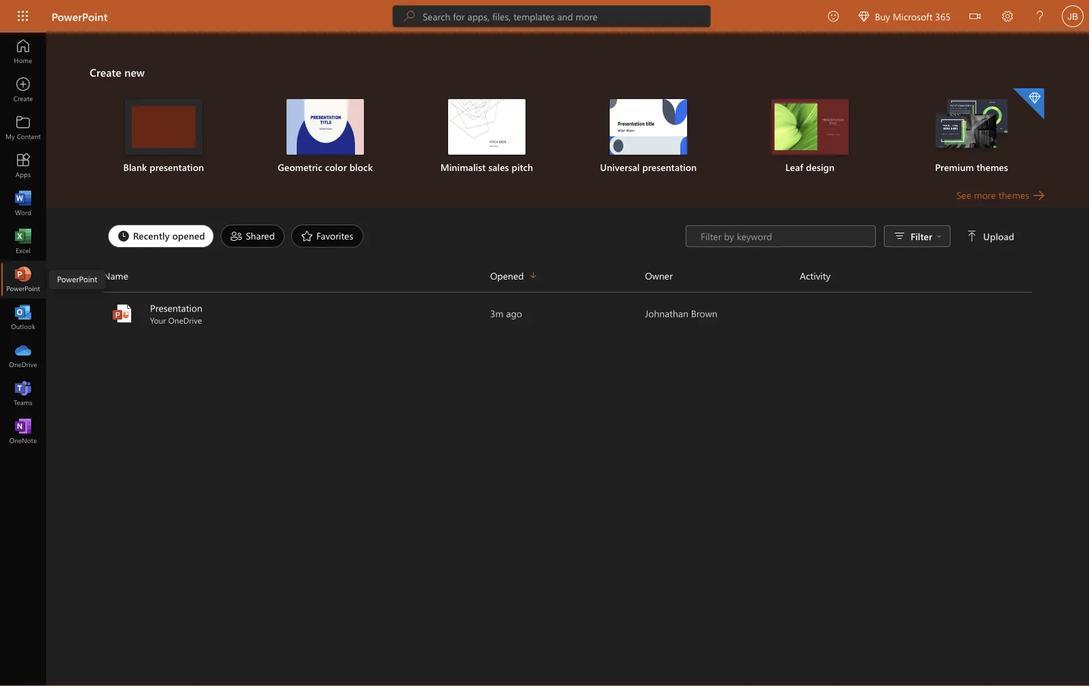 Task type: locate. For each thing, give the bounding box(es) containing it.
 upload
[[967, 230, 1015, 242]]

more
[[974, 188, 996, 201]]

brown
[[691, 307, 718, 320]]

0 vertical spatial powerpoint
[[52, 9, 108, 23]]

recently opened element
[[108, 225, 214, 248]]

apps image
[[16, 159, 30, 173]]

2 presentation from the left
[[642, 161, 697, 173]]

opened
[[172, 230, 205, 242]]


[[937, 234, 942, 239]]

presentation
[[150, 161, 204, 173], [642, 161, 697, 173]]

powerpoint up create
[[52, 9, 108, 23]]

filter
[[911, 230, 933, 242]]

activity
[[800, 269, 831, 282]]

microsoft
[[893, 10, 933, 22]]

buy
[[875, 10, 890, 22]]

geometric color block
[[278, 161, 373, 173]]

tab list
[[105, 221, 686, 251]]

pitch
[[512, 161, 533, 173]]

new
[[124, 65, 145, 79]]

opened
[[490, 269, 524, 282]]

leaf design
[[786, 161, 835, 173]]

sales
[[488, 161, 509, 173]]


[[859, 11, 870, 22]]

geometric color block element
[[253, 99, 398, 174]]

tab list containing recently opened
[[105, 221, 686, 251]]

ago
[[506, 307, 522, 320]]

themes
[[977, 161, 1008, 173], [999, 188, 1030, 201]]

displaying 1 out of 2 files. status
[[686, 225, 1017, 247]]

jb
[[1068, 11, 1078, 21]]

block
[[350, 161, 373, 173]]

list
[[90, 87, 1046, 187]]

presentation down universal presentation image
[[642, 161, 697, 173]]

0 horizontal spatial powerpoint image
[[16, 273, 30, 287]]

1 horizontal spatial powerpoint image
[[111, 303, 133, 325]]

powerpoint image left your
[[111, 303, 133, 325]]

powerpoint image up outlook icon
[[16, 273, 30, 287]]

1 horizontal spatial presentation
[[642, 161, 697, 173]]

themes up see more themes
[[977, 161, 1008, 173]]

presentation right blank
[[150, 161, 204, 173]]

universal presentation image
[[610, 99, 687, 155]]

1 presentation from the left
[[150, 161, 204, 173]]

see
[[957, 188, 972, 201]]

None search field
[[393, 5, 711, 27]]

navigation
[[0, 33, 46, 451]]

minimalist sales pitch
[[441, 161, 533, 173]]

favorites element
[[291, 225, 364, 248]]

name button
[[103, 265, 490, 287]]

powerpoint element
[[0, 261, 46, 299]]

3m
[[490, 307, 504, 320]]

powerpoint image inside name presentation cell
[[111, 303, 133, 325]]

tab list inside create new main content
[[105, 221, 686, 251]]

onenote image
[[16, 425, 30, 439]]

Search box. Suggestions appear as you type. search field
[[423, 5, 711, 27]]

premium themes element
[[899, 88, 1045, 174]]

row
[[103, 265, 1032, 293]]

365
[[935, 10, 951, 22]]

my content image
[[16, 121, 30, 134]]

leaf
[[786, 161, 804, 173]]

1 vertical spatial powerpoint
[[57, 274, 97, 285]]

see more themes button
[[957, 187, 1046, 202]]

3m ago
[[490, 307, 522, 320]]

row inside create new main content
[[103, 265, 1032, 293]]

activity, column 4 of 4 column header
[[800, 265, 1032, 287]]

themes inside "premium themes" element
[[977, 161, 1008, 173]]

presentation for universal presentation
[[642, 161, 697, 173]]

 button
[[959, 0, 992, 35]]

premium templates diamond image
[[1013, 88, 1045, 120]]

1 vertical spatial powerpoint image
[[111, 303, 133, 325]]

shared tab
[[217, 225, 288, 248]]

0 horizontal spatial presentation
[[150, 161, 204, 173]]

universal
[[600, 161, 640, 173]]

powerpoint tooltip
[[49, 270, 106, 289]]

excel image
[[16, 235, 30, 249]]

0 vertical spatial themes
[[977, 161, 1008, 173]]

powerpoint inside tooltip
[[57, 274, 97, 285]]

themes inside see more themes button
[[999, 188, 1030, 201]]


[[967, 231, 978, 242]]

row containing name
[[103, 265, 1032, 293]]

navigation inside 'create new' application
[[0, 33, 46, 451]]

create
[[90, 65, 121, 79]]

powerpoint image
[[16, 273, 30, 287], [111, 303, 133, 325]]

list containing blank presentation
[[90, 87, 1046, 187]]

powerpoint
[[52, 9, 108, 23], [57, 274, 97, 285]]

recently opened
[[133, 230, 205, 242]]

color
[[325, 161, 347, 173]]

powerpoint left name
[[57, 274, 97, 285]]

0 vertical spatial powerpoint image
[[16, 273, 30, 287]]

themes right more
[[999, 188, 1030, 201]]

1 vertical spatial themes
[[999, 188, 1030, 201]]

blank
[[123, 161, 147, 173]]



Task type: vqa. For each thing, say whether or not it's contained in the screenshot.
MEETING in the left bottom of the page
no



Task type: describe. For each thing, give the bounding box(es) containing it.
list inside create new main content
[[90, 87, 1046, 187]]

minimalist
[[441, 161, 486, 173]]

jb button
[[1057, 0, 1089, 33]]

home image
[[16, 45, 30, 58]]

minimalist sales pitch element
[[414, 99, 560, 174]]

premium
[[935, 161, 974, 173]]

favorites
[[316, 230, 353, 242]]

filter 
[[911, 230, 942, 242]]

presentation your onedrive
[[150, 302, 203, 326]]

powerpoint banner
[[0, 0, 1089, 35]]

upload
[[983, 230, 1015, 242]]

shared
[[246, 230, 275, 242]]

johnathan
[[645, 307, 689, 320]]

design
[[806, 161, 835, 173]]

teams image
[[16, 387, 30, 401]]

blank presentation
[[123, 161, 204, 173]]

favorites tab
[[288, 225, 367, 248]]

owner button
[[645, 265, 800, 287]]

shared element
[[221, 225, 285, 248]]

presentation
[[150, 302, 203, 314]]

premium themes
[[935, 161, 1008, 173]]

owner
[[645, 269, 673, 282]]

universal presentation element
[[576, 99, 721, 174]]

opened button
[[490, 265, 645, 287]]

universal presentation
[[600, 161, 697, 173]]

presentation for blank presentation
[[150, 161, 204, 173]]

create image
[[16, 83, 30, 96]]

word image
[[16, 197, 30, 211]]

johnathan brown
[[645, 307, 718, 320]]

see more themes
[[957, 188, 1030, 201]]

create new main content
[[46, 33, 1089, 332]]

Filter by keyword text field
[[700, 230, 869, 243]]

minimalist sales pitch image
[[448, 99, 526, 155]]

leaf design image
[[772, 99, 849, 155]]

name presentation cell
[[103, 302, 490, 326]]

onedrive
[[168, 315, 202, 326]]

onedrive image
[[16, 349, 30, 363]]

recently opened tab
[[105, 225, 217, 248]]

outlook image
[[16, 311, 30, 325]]

name
[[103, 269, 128, 282]]

recently
[[133, 230, 170, 242]]

blank presentation element
[[91, 99, 236, 174]]

geometric color block image
[[287, 99, 364, 155]]

geometric
[[278, 161, 322, 173]]

powerpoint inside banner
[[52, 9, 108, 23]]

create new application
[[0, 33, 1089, 687]]

 buy microsoft 365
[[859, 10, 951, 22]]

your
[[150, 315, 166, 326]]

create new
[[90, 65, 145, 79]]

premium themes image
[[933, 99, 1011, 154]]

leaf design element
[[738, 99, 883, 174]]


[[970, 11, 981, 22]]



